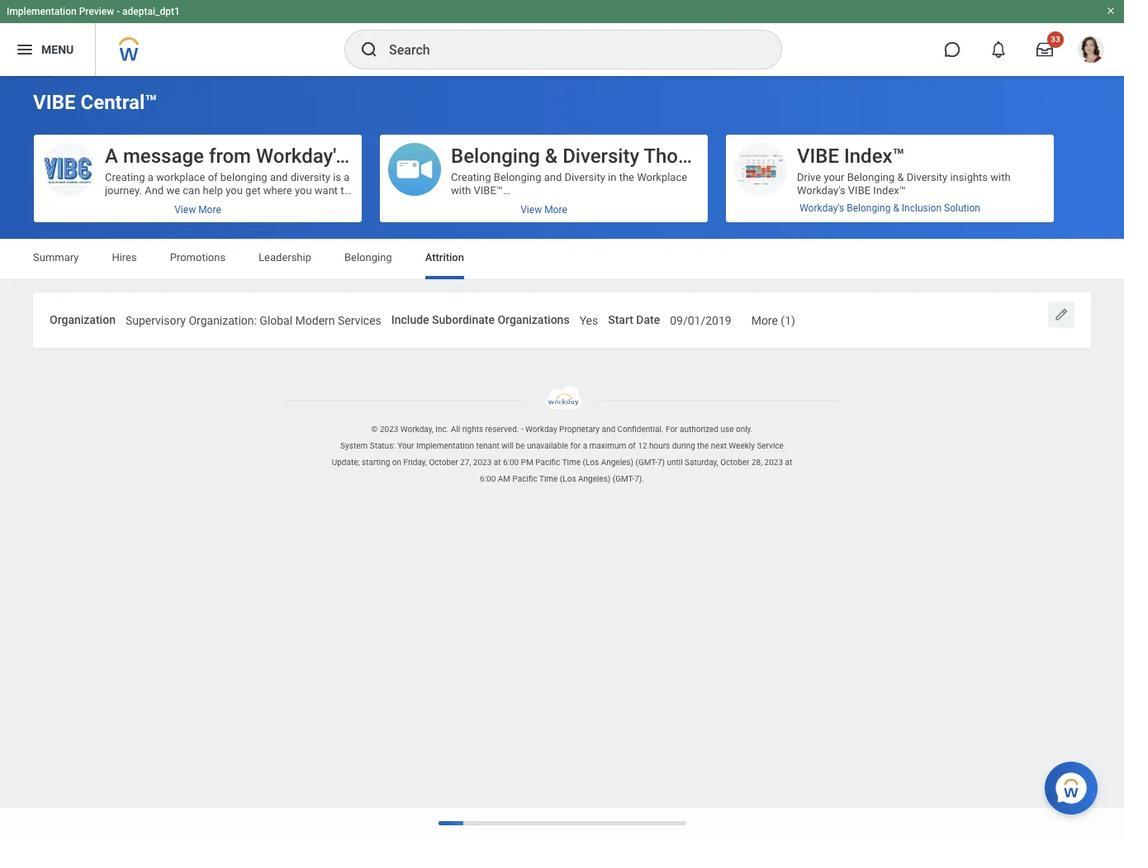 Task type: locate. For each thing, give the bounding box(es) containing it.
0 horizontal spatial for
[[543, 396, 557, 408]]

2 vertical spatial vibe
[[848, 184, 871, 197]]

hires
[[112, 251, 137, 264]]

0 horizontal spatial -
[[117, 6, 120, 17]]

0 vertical spatial for
[[543, 396, 557, 408]]

vibe down the 'menu'
[[33, 91, 76, 114]]

time
[[562, 458, 581, 467], [539, 474, 558, 483]]

1 vertical spatial angeles)
[[578, 474, 611, 483]]

and right creating
[[544, 171, 562, 183]]

at up taking
[[487, 396, 497, 408]]

1 horizontal spatial implementation
[[416, 441, 474, 450]]

and up maximum
[[602, 424, 616, 434]]

& up the creating belonging and diversity in the workplace with vibe™
[[545, 145, 558, 168]]

0 vertical spatial angeles)
[[601, 458, 634, 467]]

leadership up global
[[259, 251, 311, 264]]

& inside workday's belonging & inclusion solution link
[[893, 202, 900, 214]]

more
[[752, 314, 778, 327]]

the left 'path'
[[550, 290, 566, 302]]

1 vertical spatial 6:00
[[480, 474, 496, 483]]

am
[[498, 474, 511, 483]]

28,
[[752, 458, 763, 467]]

in up the unavailable
[[548, 422, 556, 434]]

0 horizontal spatial (los
[[560, 474, 576, 483]]

belonging up vibe™
[[494, 171, 541, 183]]

with down creating
[[451, 184, 471, 197]]

belonging
[[451, 145, 540, 168], [494, 171, 541, 183], [847, 171, 895, 183], [847, 202, 891, 214], [990, 211, 1038, 223], [344, 251, 392, 264]]

1 horizontal spatial 6:00
[[503, 458, 519, 467]]

0 horizontal spatial time
[[539, 474, 558, 483]]

accelerate
[[451, 422, 501, 434]]

vibe up relative
[[848, 184, 871, 197]]

next
[[711, 441, 727, 450]]

october down weekly
[[721, 458, 750, 467]]

belonging up creating
[[451, 145, 540, 168]]

with inside drive your belonging & diversity insights with workday's vibe index™
[[991, 171, 1011, 183]]

1 october from the left
[[429, 458, 458, 467]]

on
[[536, 290, 548, 302], [392, 458, 402, 467]]

central™
[[81, 91, 157, 114]]

workday's belonging & inclusion solution
[[800, 202, 981, 214]]

weekly
[[729, 441, 755, 450]]

on inside © 2023 workday, inc. all rights reserved. - workday proprietary and confidential. for authorized use only. system status: your implementation tenant will be unavailable for a maximum of 12 hours during the next weekly service update; starting on friday, october 27, 2023 at 6:00 pm pacific time (los angeles) (gmt-7) until saturday, october 28, 2023 at 6:00 am pacific time (los angeles) (gmt-7).
[[392, 458, 402, 467]]

©
[[371, 424, 378, 434]]

1 vertical spatial on
[[392, 458, 402, 467]]

0 horizontal spatial with
[[451, 184, 471, 197]]

2023 right the ©
[[380, 424, 399, 434]]

workday up together
[[526, 424, 557, 434]]

leadership
[[723, 145, 821, 168], [259, 251, 311, 264]]

workday down together
[[507, 448, 548, 461]]

and down together
[[551, 448, 568, 461]]

action
[[512, 409, 541, 421]]

at up am
[[494, 458, 501, 467]]

1 vertical spatial our
[[559, 422, 575, 434]]

2023 right 28,
[[765, 458, 783, 467]]

(los down a
[[583, 458, 599, 467]]

angeles) down maximum
[[601, 458, 634, 467]]

0 vertical spatial in
[[608, 171, 617, 183]]

create
[[574, 435, 604, 448]]

1 horizontal spatial vibe
[[797, 145, 839, 168]]

working
[[478, 435, 516, 448]]

0 vertical spatial implementation
[[7, 6, 77, 17]]

services
[[338, 314, 381, 327]]

2023 right 27,
[[473, 458, 492, 467]]

1 horizontal spatial leadership
[[723, 145, 821, 168]]

october left 27,
[[429, 458, 458, 467]]

1 vertical spatial (los
[[560, 474, 576, 483]]

diversity up the creating belonging and diversity in the workplace with vibe™
[[563, 145, 640, 168]]

- inside © 2023 workday, inc. all rights reserved. - workday proprietary and confidential. for authorized use only. system status: your implementation tenant will be unavailable for a maximum of 12 hours during the next weekly service update; starting on friday, october 27, 2023 at 6:00 pm pacific time (los angeles) (gmt-7) until saturday, october 28, 2023 at 6:00 am pacific time (los angeles) (gmt-7).
[[521, 424, 523, 434]]

attrition
[[425, 251, 464, 264]]

and up for
[[664, 409, 682, 421]]

0 vertical spatial vibe
[[33, 91, 76, 114]]

index™ up workday's belonging & inclusion solution
[[874, 184, 906, 197]]

6:00 left pm
[[503, 458, 519, 467]]

1 vertical spatial workday
[[526, 424, 557, 434]]

the inside © 2023 workday, inc. all rights reserved. - workday proprietary and confidential. for authorized use only. system status: your implementation tenant will be unavailable for a maximum of 12 hours during the next weekly service update; starting on friday, october 27, 2023 at 6:00 pm pacific time (los angeles) (gmt-7) until saturday, october 28, 2023 at 6:00 am pacific time (los angeles) (gmt-7).
[[698, 441, 709, 450]]

2 horizontal spatial vibe
[[848, 184, 871, 197]]

0 horizontal spatial (gmt-
[[613, 474, 635, 483]]

1 vertical spatial index™
[[874, 184, 906, 197]]

& left inclusion
[[893, 202, 900, 214]]

0 vertical spatial leadership
[[723, 145, 821, 168]]

coming
[[451, 290, 488, 302]]

for left a
[[571, 441, 581, 450]]

our down examine
[[559, 422, 575, 434]]

the left next
[[698, 441, 709, 450]]

we're
[[451, 435, 476, 448]]

1 horizontal spatial for
[[571, 441, 581, 450]]

0 vertical spatial 6:00
[[503, 458, 519, 467]]

(gmt- down of
[[613, 474, 635, 483]]

modern
[[295, 314, 335, 327]]

implementation up menu dropdown button at the top left
[[7, 6, 77, 17]]

read
[[451, 462, 475, 474]]

include
[[391, 313, 429, 326]]

(los
[[583, 458, 599, 467], [560, 474, 576, 483]]

main content
[[0, 76, 1124, 474]]

focus
[[959, 211, 988, 223]]

vibe index™
[[797, 145, 905, 168]]

date
[[636, 313, 660, 326]]

0 vertical spatial -
[[117, 6, 120, 17]]

workday's down your
[[800, 202, 845, 214]]

0 horizontal spatial october
[[429, 458, 458, 467]]

1 horizontal spatial in
[[608, 171, 617, 183]]

0 horizontal spatial implementation
[[7, 6, 77, 17]]

reserved.
[[485, 424, 519, 434]]

6:00 down the blog
[[480, 474, 496, 483]]

for
[[543, 396, 557, 408], [571, 441, 581, 450]]

with right 'insights'
[[991, 171, 1011, 183]]

workday's
[[797, 184, 846, 197], [800, 202, 845, 214]]

diversity down measure
[[807, 224, 847, 236]]

& up workday's belonging & inclusion solution
[[898, 171, 904, 183]]

creating
[[451, 171, 491, 183]]

1 vertical spatial vibe
[[797, 145, 839, 168]]

justify image
[[15, 40, 35, 59]]

2 october from the left
[[721, 458, 750, 467]]

diversity down belonging & diversity thought leadership
[[565, 171, 605, 183]]

-
[[117, 6, 120, 17], [521, 424, 523, 434]]

& down measure
[[797, 224, 804, 236]]

leadership up "drive"
[[723, 145, 821, 168]]

0 horizontal spatial leadership
[[259, 251, 311, 264]]

1 vertical spatial -
[[521, 424, 523, 434]]

belonging down vibe index™
[[847, 171, 895, 183]]

- down action
[[521, 424, 523, 434]]

1 vertical spatial for
[[571, 441, 581, 450]]

in down belonging & diversity thought leadership
[[608, 171, 617, 183]]

include subordinate organizations element
[[580, 303, 598, 334]]

(1)
[[781, 314, 795, 327]]

0 horizontal spatial vibe
[[33, 91, 76, 114]]

angeles) down externally.
[[578, 474, 611, 483]]

index™ up drive your belonging & diversity insights with workday's vibe index™
[[844, 145, 905, 168]]

Supervisory Organization: Global Modern Services text field
[[126, 304, 381, 333]]

friday,
[[404, 458, 427, 467]]

in inside uniting at workday for social justice we're taking action to examine our practices and accelerate progress in our company. learn how we're working together to create systemic change both within workday and externally. read blog
[[548, 422, 556, 434]]

service
[[757, 441, 784, 450]]

workday,
[[401, 424, 434, 434]]

the
[[619, 171, 634, 183], [550, 290, 566, 302], [698, 441, 709, 450]]

to inside measure relative performance to focus belonging & diversity efforts
[[947, 211, 956, 223]]

2 vertical spatial the
[[698, 441, 709, 450]]

and
[[544, 171, 562, 183], [664, 409, 682, 421], [602, 424, 616, 434], [551, 448, 568, 461]]

inclusion
[[902, 202, 942, 214]]

to left focus on the top right of the page
[[947, 211, 956, 223]]

0 horizontal spatial in
[[548, 422, 556, 434]]

diversity inside drive your belonging & diversity insights with workday's vibe index™
[[907, 171, 948, 183]]

on left friday, at the left bottom of page
[[392, 458, 402, 467]]

for inside © 2023 workday, inc. all rights reserved. - workday proprietary and confidential. for authorized use only. system status: your implementation tenant will be unavailable for a maximum of 12 hours during the next weekly service update; starting on friday, october 27, 2023 at 6:00 pm pacific time (los angeles) (gmt-7) until saturday, october 28, 2023 at 6:00 am pacific time (los angeles) (gmt-7).
[[571, 441, 581, 450]]

to
[[947, 211, 956, 223], [593, 290, 602, 302], [544, 409, 554, 421], [562, 435, 571, 448]]

(los down externally.
[[560, 474, 576, 483]]

footer
[[0, 386, 1124, 487]]

organization
[[50, 313, 116, 326]]

1 vertical spatial the
[[550, 290, 566, 302]]

0 vertical spatial the
[[619, 171, 634, 183]]

(gmt- down '12'
[[636, 458, 658, 467]]

status:
[[370, 441, 396, 450]]

for left social
[[543, 396, 557, 408]]

our down justice
[[599, 409, 615, 421]]

organization element
[[126, 303, 381, 334]]

organization:
[[189, 314, 257, 327]]

start date element
[[670, 303, 732, 334]]

1 horizontal spatial time
[[562, 458, 581, 467]]

start
[[608, 313, 634, 326]]

7).
[[635, 474, 644, 483]]

0 vertical spatial workday's
[[797, 184, 846, 197]]

1 horizontal spatial october
[[721, 458, 750, 467]]

implementation
[[7, 6, 77, 17], [416, 441, 474, 450]]

1 horizontal spatial the
[[619, 171, 634, 183]]

1 horizontal spatial -
[[521, 424, 523, 434]]

0 vertical spatial time
[[562, 458, 581, 467]]

unavailable
[[527, 441, 569, 450]]

search image
[[359, 40, 379, 59]]

our
[[599, 409, 615, 421], [559, 422, 575, 434]]

workday's down "drive"
[[797, 184, 846, 197]]

vibe up "drive"
[[797, 145, 839, 168]]

0 vertical spatial on
[[536, 290, 548, 302]]

justice
[[591, 396, 626, 408]]

0 vertical spatial (los
[[583, 458, 599, 467]]

1 vertical spatial leadership
[[259, 251, 311, 264]]

1 horizontal spatial on
[[536, 290, 548, 302]]

diversity inside the creating belonging and diversity in the workplace with vibe™
[[565, 171, 605, 183]]

tab list
[[17, 240, 1108, 279]]

include subordinate organizations
[[391, 313, 570, 326]]

time down the unavailable
[[539, 474, 558, 483]]

09/01/2019 text field
[[670, 304, 732, 333]]

at right 28,
[[785, 458, 793, 467]]

belonging up efforts
[[847, 202, 891, 214]]

vibe inside drive your belonging & diversity insights with workday's vibe index™
[[848, 184, 871, 197]]

1 vertical spatial in
[[548, 422, 556, 434]]

0 vertical spatial workday
[[499, 396, 541, 408]]

angeles)
[[601, 458, 634, 467], [578, 474, 611, 483]]

(gmt-
[[636, 458, 658, 467], [613, 474, 635, 483]]

vibe
[[33, 91, 76, 114], [797, 145, 839, 168], [848, 184, 871, 197]]

0 horizontal spatial on
[[392, 458, 402, 467]]

1 horizontal spatial (gmt-
[[636, 458, 658, 467]]

0 vertical spatial pacific
[[536, 458, 560, 467]]

on up organizations
[[536, 290, 548, 302]]

watch
[[451, 263, 481, 276]]

in
[[608, 171, 617, 183], [548, 422, 556, 434]]

pacific down pm
[[513, 474, 538, 483]]

menu button
[[0, 23, 95, 76]]

1 vertical spatial time
[[539, 474, 558, 483]]

your
[[824, 171, 845, 183]]

1 horizontal spatial (los
[[583, 458, 599, 467]]

2 horizontal spatial the
[[698, 441, 709, 450]]

belonging right focus on the top right of the page
[[990, 211, 1038, 223]]

1 vertical spatial (gmt-
[[613, 474, 635, 483]]

the down belonging & diversity thought leadership
[[619, 171, 634, 183]]

implementation inside menu banner
[[7, 6, 77, 17]]

pacific down the unavailable
[[536, 458, 560, 467]]

diversity up inclusion
[[907, 171, 948, 183]]

starting
[[362, 458, 390, 467]]

until
[[667, 458, 683, 467]]

workday
[[499, 396, 541, 408], [526, 424, 557, 434], [507, 448, 548, 461]]

0 vertical spatial our
[[599, 409, 615, 421]]

1 horizontal spatial with
[[991, 171, 1011, 183]]

close environment banner image
[[1106, 6, 1116, 16]]

implementation down inc.
[[416, 441, 474, 450]]

workday up action
[[499, 396, 541, 408]]

7)
[[658, 458, 665, 467]]

workday inside © 2023 workday, inc. all rights reserved. - workday proprietary and confidential. for authorized use only. system status: your implementation tenant will be unavailable for a maximum of 12 hours during the next weekly service update; starting on friday, october 27, 2023 at 6:00 pm pacific time (los angeles) (gmt-7) until saturday, october 28, 2023 at 6:00 am pacific time (los angeles) (gmt-7).
[[526, 424, 557, 434]]

6:00
[[503, 458, 519, 467], [480, 474, 496, 483]]

time down the create
[[562, 458, 581, 467]]

and inside the creating belonging and diversity in the workplace with vibe™
[[544, 171, 562, 183]]

- right preview
[[117, 6, 120, 17]]

1 vertical spatial implementation
[[416, 441, 474, 450]]

update;
[[332, 458, 360, 467]]

index™ inside drive your belonging & diversity insights with workday's vibe index™
[[874, 184, 906, 197]]

rights
[[462, 424, 483, 434]]



Task type: describe. For each thing, give the bounding box(es) containing it.
thought
[[644, 145, 718, 168]]

maximum
[[589, 441, 626, 450]]

authorized
[[680, 424, 719, 434]]

profile logan mcneil image
[[1078, 36, 1105, 66]]

implementation inside © 2023 workday, inc. all rights reserved. - workday proprietary and confidential. for authorized use only. system status: your implementation tenant will be unavailable for a maximum of 12 hours during the next weekly service update; starting on friday, october 27, 2023 at 6:00 pm pacific time (los angeles) (gmt-7) until saturday, october 28, 2023 at 6:00 am pacific time (los angeles) (gmt-7).
[[416, 441, 474, 450]]

path
[[568, 290, 590, 302]]

progress
[[503, 422, 545, 434]]

vibe™
[[474, 184, 503, 197]]

drive your belonging & diversity insights with workday's vibe index™
[[797, 171, 1011, 197]]

more (1)
[[752, 314, 795, 327]]

to down proprietary
[[562, 435, 571, 448]]

preview
[[79, 6, 114, 17]]

09/01/2019
[[670, 314, 732, 327]]

- inside menu banner
[[117, 6, 120, 17]]

33
[[1051, 35, 1061, 44]]

of
[[628, 441, 636, 450]]

belonging inside drive your belonging & diversity insights with workday's vibe index™
[[847, 171, 895, 183]]

Yes text field
[[580, 304, 598, 333]]

only.
[[736, 424, 753, 434]]

efforts
[[850, 224, 883, 236]]

equality
[[605, 290, 643, 302]]

be
[[516, 441, 525, 450]]

with inside the creating belonging and diversity in the workplace with vibe™
[[451, 184, 471, 197]]

webinar
[[484, 263, 523, 276]]

in inside the creating belonging and diversity in the workplace with vibe™
[[608, 171, 617, 183]]

workday's belonging & inclusion solution link
[[726, 196, 1054, 221]]

0 horizontal spatial the
[[550, 290, 566, 302]]

diversity inside measure relative performance to focus belonging & diversity efforts
[[807, 224, 847, 236]]

0 horizontal spatial 6:00
[[480, 474, 496, 483]]

all
[[451, 424, 460, 434]]

footer containing © 2023 workday, inc. all rights reserved. - workday proprietary and confidential. for authorized use only. system status: your implementation tenant will be unavailable for a maximum of 12 hours during the next weekly service update; starting on friday, october 27, 2023 at 6:00 pm pacific time (los angeles) (gmt-7) until saturday, october 28, 2023 at 6:00 am pacific time (los angeles) (gmt-7).
[[0, 386, 1124, 487]]

practices
[[618, 409, 662, 421]]

0 vertical spatial (gmt-
[[636, 458, 658, 467]]

for
[[666, 424, 678, 434]]

the inside the creating belonging and diversity in the workplace with vibe™
[[619, 171, 634, 183]]

vibe for vibe index™
[[797, 145, 839, 168]]

externally.
[[571, 448, 619, 461]]

27,
[[460, 458, 471, 467]]

social
[[559, 396, 589, 408]]

watch webinar
[[451, 263, 523, 276]]

how
[[656, 422, 676, 434]]

examine
[[556, 409, 597, 421]]

taking
[[480, 409, 509, 421]]

during
[[672, 441, 696, 450]]

and inside © 2023 workday, inc. all rights reserved. - workday proprietary and confidential. for authorized use only. system status: your implementation tenant will be unavailable for a maximum of 12 hours during the next weekly service update; starting on friday, october 27, 2023 at 6:00 pm pacific time (los angeles) (gmt-7) until saturday, october 28, 2023 at 6:00 am pacific time (los angeles) (gmt-7).
[[602, 424, 616, 434]]

inc.
[[436, 424, 449, 434]]

© 2023 workday, inc. all rights reserved. - workday proprietary and confidential. for authorized use only. system status: your implementation tenant will be unavailable for a maximum of 12 hours during the next weekly service update; starting on friday, october 27, 2023 at 6:00 pm pacific time (los angeles) (gmt-7) until saturday, october 28, 2023 at 6:00 am pacific time (los angeles) (gmt-7).
[[332, 424, 793, 483]]

1 horizontal spatial our
[[599, 409, 615, 421]]

learn
[[626, 422, 653, 434]]

notifications large image
[[991, 41, 1007, 58]]

we're
[[451, 409, 477, 421]]

saturday,
[[685, 458, 719, 467]]

uniting
[[451, 396, 485, 408]]

1 vertical spatial pacific
[[513, 474, 538, 483]]

12
[[638, 441, 647, 450]]

promotions
[[170, 251, 226, 264]]

pm
[[521, 458, 533, 467]]

together
[[491, 290, 533, 302]]

workday's inside drive your belonging & diversity insights with workday's vibe index™
[[797, 184, 846, 197]]

to right action
[[544, 409, 554, 421]]

summary
[[33, 251, 79, 264]]

performance
[[882, 211, 944, 223]]

2 horizontal spatial 2023
[[765, 458, 783, 467]]

confidential.
[[618, 424, 664, 434]]

belonging up services at the top left
[[344, 251, 392, 264]]

a
[[583, 441, 587, 450]]

supervisory
[[126, 314, 186, 327]]

relative
[[841, 211, 879, 223]]

tab list containing summary
[[17, 240, 1108, 279]]

& inside drive your belonging & diversity insights with workday's vibe index™
[[898, 171, 904, 183]]

uniting at workday for social justice we're taking action to examine our practices and accelerate progress in our company. learn how we're working together to create systemic change both within workday and externally. read blog
[[451, 396, 687, 474]]

within
[[475, 448, 504, 461]]

0 vertical spatial index™
[[844, 145, 905, 168]]

& inside measure relative performance to focus belonging & diversity efforts
[[797, 224, 804, 236]]

vibe for vibe central™
[[33, 91, 76, 114]]

0 horizontal spatial 2023
[[380, 424, 399, 434]]

workplace
[[637, 171, 687, 183]]

main content containing vibe central™
[[0, 76, 1124, 474]]

edit image
[[1053, 307, 1070, 323]]

yes
[[580, 314, 598, 327]]

proprietary
[[559, 424, 600, 434]]

to right 'path'
[[593, 290, 602, 302]]

systemic
[[606, 435, 649, 448]]

menu
[[41, 43, 74, 56]]

coming together on the path to equality
[[451, 290, 643, 302]]

start date
[[608, 313, 660, 326]]

company.
[[577, 422, 624, 434]]

tenant
[[476, 441, 500, 450]]

for inside uniting at workday for social justice we're taking action to examine our practices and accelerate progress in our company. learn how we're working together to create systemic change both within workday and externally. read blog
[[543, 396, 557, 408]]

organizations
[[498, 313, 570, 326]]

33 button
[[1027, 31, 1064, 68]]

together
[[519, 435, 559, 448]]

belonging inside measure relative performance to focus belonging & diversity efforts
[[990, 211, 1038, 223]]

at inside uniting at workday for social justice we're taking action to examine our practices and accelerate progress in our company. learn how we're working together to create systemic change both within workday and externally. read blog
[[487, 396, 497, 408]]

2 vertical spatial workday
[[507, 448, 548, 461]]

change
[[652, 435, 687, 448]]

supervisory organization: global modern services
[[126, 314, 381, 327]]

menu banner
[[0, 0, 1124, 76]]

blog
[[478, 462, 499, 474]]

Search Workday  search field
[[389, 31, 748, 68]]

belonging & diversity thought leadership
[[451, 145, 821, 168]]

global
[[260, 314, 293, 327]]

creating belonging and diversity in the workplace with vibe™
[[451, 171, 687, 197]]

inbox large image
[[1037, 41, 1053, 58]]

1 horizontal spatial 2023
[[473, 458, 492, 467]]

your
[[398, 441, 414, 450]]

system
[[340, 441, 368, 450]]

0 horizontal spatial our
[[559, 422, 575, 434]]

implementation preview -   adeptai_dpt1
[[7, 6, 180, 17]]

belonging inside the creating belonging and diversity in the workplace with vibe™
[[494, 171, 541, 183]]

insights
[[950, 171, 988, 183]]

More (1) text field
[[752, 304, 795, 333]]

1 vertical spatial workday's
[[800, 202, 845, 214]]

vibe central™
[[33, 91, 157, 114]]

adeptai_dpt1
[[122, 6, 180, 17]]



Task type: vqa. For each thing, say whether or not it's contained in the screenshot.
the 6:00 to the right
yes



